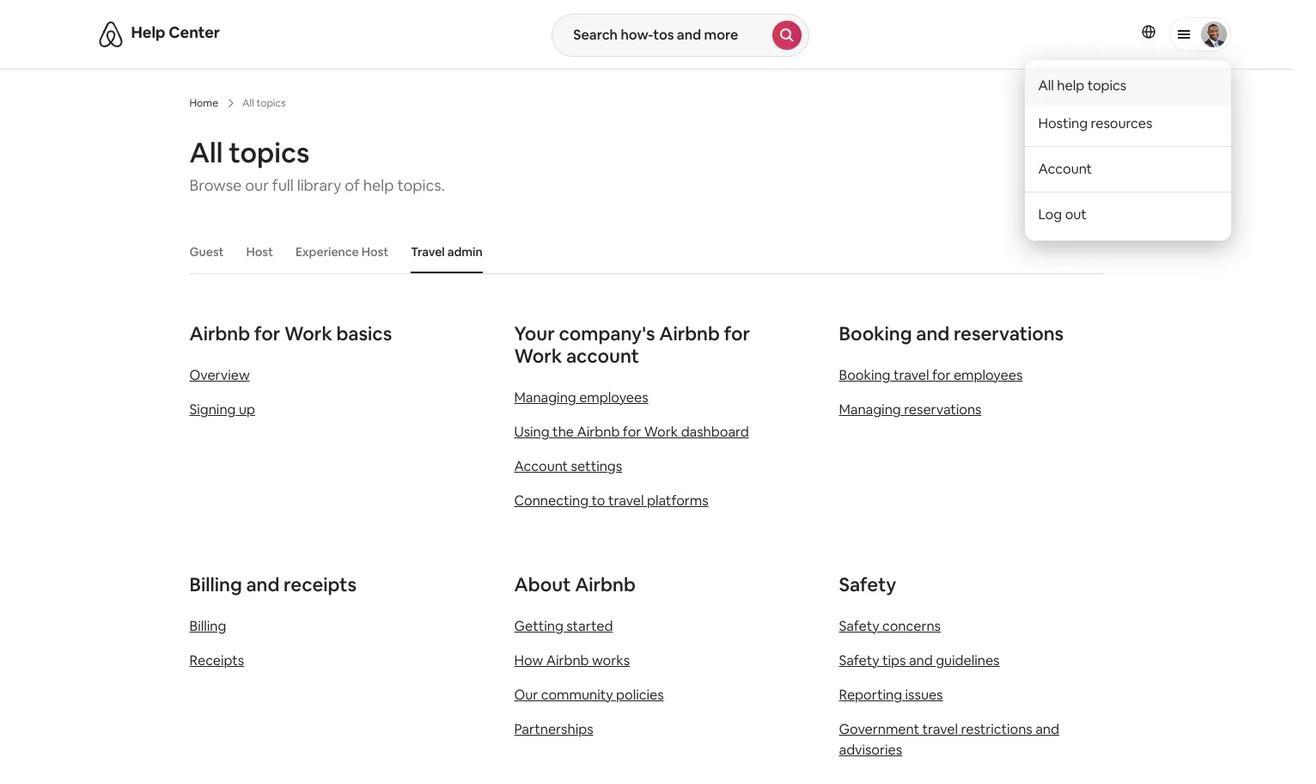 Task type: locate. For each thing, give the bounding box(es) containing it.
receipts
[[190, 652, 244, 670]]

billing up "receipts"
[[190, 617, 226, 635]]

0 horizontal spatial employees
[[579, 388, 649, 407]]

to
[[592, 492, 605, 510]]

safety concerns
[[839, 617, 941, 635]]

1 vertical spatial billing
[[190, 617, 226, 635]]

host right experience
[[362, 244, 389, 260]]

basics
[[336, 321, 392, 346]]

government travel restrictions and advisories link
[[839, 720, 1060, 759]]

1 vertical spatial topics
[[229, 135, 310, 170]]

tips
[[883, 652, 906, 670]]

managing down booking travel for employees
[[839, 401, 901, 419]]

1 horizontal spatial employees
[[954, 366, 1023, 384]]

all inside all topics browse our full library of help topics.
[[190, 135, 223, 170]]

and
[[916, 321, 950, 346], [246, 572, 280, 596], [909, 652, 933, 670], [1036, 720, 1060, 738]]

employees up using the airbnb for work dashboard
[[579, 388, 649, 407]]

tab list
[[181, 230, 1104, 273]]

airbnb for work basics
[[190, 321, 392, 346]]

billing and receipts
[[190, 572, 357, 596]]

0 vertical spatial travel
[[894, 366, 930, 384]]

booking
[[839, 321, 912, 346], [839, 366, 891, 384]]

safety tips and guidelines
[[839, 652, 1000, 670]]

log out
[[1039, 205, 1087, 223]]

managing up "using"
[[514, 388, 576, 407]]

and right restrictions on the bottom right
[[1036, 720, 1060, 738]]

log
[[1039, 205, 1062, 223]]

airbnb up settings
[[577, 423, 620, 441]]

airbnb inside your company's airbnb for work account
[[659, 321, 720, 346]]

account
[[1039, 160, 1093, 178], [514, 457, 568, 475]]

help
[[131, 22, 165, 42]]

help up hosting
[[1057, 76, 1085, 95]]

host
[[246, 244, 273, 260], [362, 244, 389, 260]]

1 horizontal spatial topics
[[1088, 76, 1127, 95]]

reporting issues
[[839, 686, 943, 704]]

2 safety from the top
[[839, 617, 880, 635]]

0 vertical spatial safety
[[839, 572, 897, 596]]

home link
[[190, 96, 218, 110]]

help right 'of'
[[363, 175, 394, 195]]

our community policies link
[[514, 686, 664, 704]]

government travel restrictions and advisories
[[839, 720, 1060, 759]]

travel down issues
[[923, 720, 958, 738]]

work left "basics"
[[284, 321, 332, 346]]

None search field
[[552, 14, 810, 57]]

guest
[[190, 244, 224, 260]]

all help topics link
[[1039, 76, 1217, 95]]

for
[[254, 321, 280, 346], [724, 321, 750, 346], [933, 366, 951, 384], [623, 423, 641, 441]]

and up booking travel for employees link
[[916, 321, 950, 346]]

safety
[[839, 572, 897, 596], [839, 617, 880, 635], [839, 652, 880, 670]]

booking up managing reservations
[[839, 366, 891, 384]]

tab list containing guest
[[181, 230, 1104, 273]]

2 booking from the top
[[839, 366, 891, 384]]

0 vertical spatial employees
[[954, 366, 1023, 384]]

1 horizontal spatial help
[[1057, 76, 1085, 95]]

2 vertical spatial travel
[[923, 720, 958, 738]]

receipts link
[[190, 652, 244, 670]]

0 vertical spatial billing
[[190, 572, 242, 596]]

signing
[[190, 401, 236, 419]]

1 vertical spatial account
[[514, 457, 568, 475]]

signing up link
[[190, 401, 255, 419]]

billing for billing
[[190, 617, 226, 635]]

3 safety from the top
[[839, 652, 880, 670]]

0 vertical spatial account
[[1039, 160, 1093, 178]]

booking up booking travel for employees
[[839, 321, 912, 346]]

the
[[553, 423, 574, 441]]

2 horizontal spatial work
[[644, 423, 678, 441]]

travel right to
[[608, 492, 644, 510]]

1 vertical spatial employees
[[579, 388, 649, 407]]

1 vertical spatial reservations
[[904, 401, 982, 419]]

safety left tips
[[839, 652, 880, 670]]

1 safety from the top
[[839, 572, 897, 596]]

work for using
[[644, 423, 678, 441]]

1 horizontal spatial account
[[1039, 160, 1093, 178]]

0 horizontal spatial topics
[[229, 135, 310, 170]]

1 vertical spatial travel
[[608, 492, 644, 510]]

travel for booking
[[894, 366, 930, 384]]

airbnb right company's
[[659, 321, 720, 346]]

employees down booking and reservations
[[954, 366, 1023, 384]]

1 vertical spatial help
[[363, 175, 394, 195]]

1 vertical spatial safety
[[839, 617, 880, 635]]

billing up billing link
[[190, 572, 242, 596]]

1 vertical spatial all
[[190, 135, 223, 170]]

managing employees link
[[514, 388, 649, 407]]

all up the browse
[[190, 135, 223, 170]]

your company's airbnb for work account
[[514, 321, 750, 368]]

airbnb
[[190, 321, 250, 346], [659, 321, 720, 346], [577, 423, 620, 441], [575, 572, 636, 596], [546, 652, 589, 670]]

help
[[1057, 76, 1085, 95], [363, 175, 394, 195]]

using the airbnb for work dashboard
[[514, 423, 749, 441]]

all
[[1039, 76, 1054, 95], [190, 135, 223, 170]]

booking for booking and reservations
[[839, 321, 912, 346]]

1 horizontal spatial managing
[[839, 401, 901, 419]]

our community policies
[[514, 686, 664, 704]]

all for topics
[[190, 135, 223, 170]]

0 vertical spatial all
[[1039, 76, 1054, 95]]

0 horizontal spatial help
[[363, 175, 394, 195]]

work up managing employees link at the bottom of the page
[[514, 344, 562, 368]]

travel for government
[[923, 720, 958, 738]]

0 horizontal spatial all
[[190, 135, 223, 170]]

settings
[[571, 457, 622, 475]]

0 horizontal spatial managing
[[514, 388, 576, 407]]

advisories
[[839, 741, 903, 759]]

restrictions
[[961, 720, 1033, 738]]

travel admin button
[[402, 236, 491, 268]]

0 horizontal spatial account
[[514, 457, 568, 475]]

safety left 'concerns'
[[839, 617, 880, 635]]

of
[[345, 175, 360, 195]]

log out link
[[1039, 205, 1217, 223]]

1 billing from the top
[[190, 572, 242, 596]]

host button
[[238, 236, 282, 268]]

all up hosting
[[1039, 76, 1054, 95]]

safety up safety concerns
[[839, 572, 897, 596]]

reservations
[[954, 321, 1064, 346], [904, 401, 982, 419]]

work left dashboard
[[644, 423, 678, 441]]

0 vertical spatial help
[[1057, 76, 1085, 95]]

issues
[[906, 686, 943, 704]]

travel up managing reservations link
[[894, 366, 930, 384]]

up
[[239, 401, 255, 419]]

help inside all topics browse our full library of help topics.
[[363, 175, 394, 195]]

employees
[[954, 366, 1023, 384], [579, 388, 649, 407]]

work
[[284, 321, 332, 346], [514, 344, 562, 368], [644, 423, 678, 441]]

2 billing from the top
[[190, 617, 226, 635]]

travel inside government travel restrictions and advisories
[[923, 720, 958, 738]]

2 vertical spatial safety
[[839, 652, 880, 670]]

2 host from the left
[[362, 244, 389, 260]]

0 horizontal spatial work
[[284, 321, 332, 346]]

airbnb up "overview"
[[190, 321, 250, 346]]

1 vertical spatial booking
[[839, 366, 891, 384]]

topics.
[[397, 175, 445, 195]]

and left receipts
[[246, 572, 280, 596]]

experience host
[[296, 244, 389, 260]]

0 horizontal spatial host
[[246, 244, 273, 260]]

travel
[[894, 366, 930, 384], [608, 492, 644, 510], [923, 720, 958, 738]]

topics up hosting resources at the top right
[[1088, 76, 1127, 95]]

safety for safety concerns
[[839, 617, 880, 635]]

0 vertical spatial booking
[[839, 321, 912, 346]]

account link
[[1039, 160, 1217, 178]]

billing
[[190, 572, 242, 596], [190, 617, 226, 635]]

topics up the our
[[229, 135, 310, 170]]

1 horizontal spatial all
[[1039, 76, 1054, 95]]

account down hosting
[[1039, 160, 1093, 178]]

booking travel for employees link
[[839, 366, 1023, 384]]

1 horizontal spatial host
[[362, 244, 389, 260]]

1 horizontal spatial work
[[514, 344, 562, 368]]

started
[[567, 617, 613, 635]]

host right guest
[[246, 244, 273, 260]]

1 booking from the top
[[839, 321, 912, 346]]

account down "using"
[[514, 457, 568, 475]]

work inside your company's airbnb for work account
[[514, 344, 562, 368]]

connecting to travel platforms
[[514, 492, 709, 510]]

browse
[[190, 175, 242, 195]]

0 vertical spatial topics
[[1088, 76, 1127, 95]]



Task type: describe. For each thing, give the bounding box(es) containing it.
overview link
[[190, 366, 250, 384]]

experience host button
[[287, 236, 397, 268]]

booking and reservations
[[839, 321, 1064, 346]]

account for account link
[[1039, 160, 1093, 178]]

and right tips
[[909, 652, 933, 670]]

reporting issues link
[[839, 686, 943, 704]]

managing for managing reservations
[[839, 401, 901, 419]]

help center link
[[131, 22, 220, 42]]

hosting
[[1039, 114, 1088, 132]]

getting started link
[[514, 617, 613, 635]]

library
[[297, 175, 342, 195]]

account settings
[[514, 457, 622, 475]]

travel admin
[[411, 244, 483, 260]]

home
[[190, 96, 218, 110]]

experience
[[296, 244, 359, 260]]

guest button
[[181, 236, 232, 268]]

government
[[839, 720, 920, 738]]

connecting
[[514, 492, 589, 510]]

partnerships
[[514, 720, 594, 738]]

managing for managing employees
[[514, 388, 576, 407]]

safety for safety tips and guidelines
[[839, 652, 880, 670]]

main navigation menu image
[[1201, 21, 1227, 47]]

guidelines
[[936, 652, 1000, 670]]

airbnb down getting started
[[546, 652, 589, 670]]

receipts
[[284, 572, 357, 596]]

managing reservations link
[[839, 401, 982, 419]]

signing up
[[190, 401, 255, 419]]

billing link
[[190, 617, 226, 635]]

travel
[[411, 244, 445, 260]]

reporting
[[839, 686, 903, 704]]

account settings link
[[514, 457, 622, 475]]

company's
[[559, 321, 655, 346]]

work for your
[[514, 344, 562, 368]]

getting
[[514, 617, 564, 635]]

community
[[541, 686, 613, 704]]

for inside your company's airbnb for work account
[[724, 321, 750, 346]]

hosting resources
[[1039, 114, 1153, 132]]

managing reservations
[[839, 401, 982, 419]]

policies
[[616, 686, 664, 704]]

using the airbnb for work dashboard link
[[514, 423, 749, 441]]

how airbnb works
[[514, 652, 630, 670]]

all for help
[[1039, 76, 1054, 95]]

works
[[592, 652, 630, 670]]

billing for billing and receipts
[[190, 572, 242, 596]]

your
[[514, 321, 555, 346]]

center
[[169, 22, 220, 42]]

and inside government travel restrictions and advisories
[[1036, 720, 1060, 738]]

resources
[[1091, 114, 1153, 132]]

all topics browse our full library of help topics.
[[190, 135, 445, 195]]

managing employees
[[514, 388, 649, 407]]

getting started
[[514, 617, 613, 635]]

dashboard
[[681, 423, 749, 441]]

connecting to travel platforms link
[[514, 492, 709, 510]]

about airbnb
[[514, 572, 636, 596]]

topics inside all topics browse our full library of help topics.
[[229, 135, 310, 170]]

1 host from the left
[[246, 244, 273, 260]]

how
[[514, 652, 543, 670]]

safety tips and guidelines link
[[839, 652, 1000, 670]]

full
[[272, 175, 294, 195]]

out
[[1065, 205, 1087, 223]]

overview
[[190, 366, 250, 384]]

concerns
[[883, 617, 941, 635]]

booking travel for employees
[[839, 366, 1023, 384]]

airbnb homepage image
[[97, 21, 124, 48]]

partnerships link
[[514, 720, 594, 738]]

our
[[245, 175, 269, 195]]

how airbnb works link
[[514, 652, 630, 670]]

safety concerns link
[[839, 617, 941, 635]]

booking for booking travel for employees
[[839, 366, 891, 384]]

0 vertical spatial reservations
[[954, 321, 1064, 346]]

safety for safety
[[839, 572, 897, 596]]

platforms
[[647, 492, 709, 510]]

admin
[[448, 244, 483, 260]]

account for account settings
[[514, 457, 568, 475]]

using
[[514, 423, 550, 441]]

help center
[[131, 22, 220, 42]]

airbnb up the started
[[575, 572, 636, 596]]

account
[[566, 344, 639, 368]]

hosting resources link
[[1039, 114, 1217, 132]]

about
[[514, 572, 571, 596]]

our
[[514, 686, 538, 704]]



Task type: vqa. For each thing, say whether or not it's contained in the screenshot.
the top All
yes



